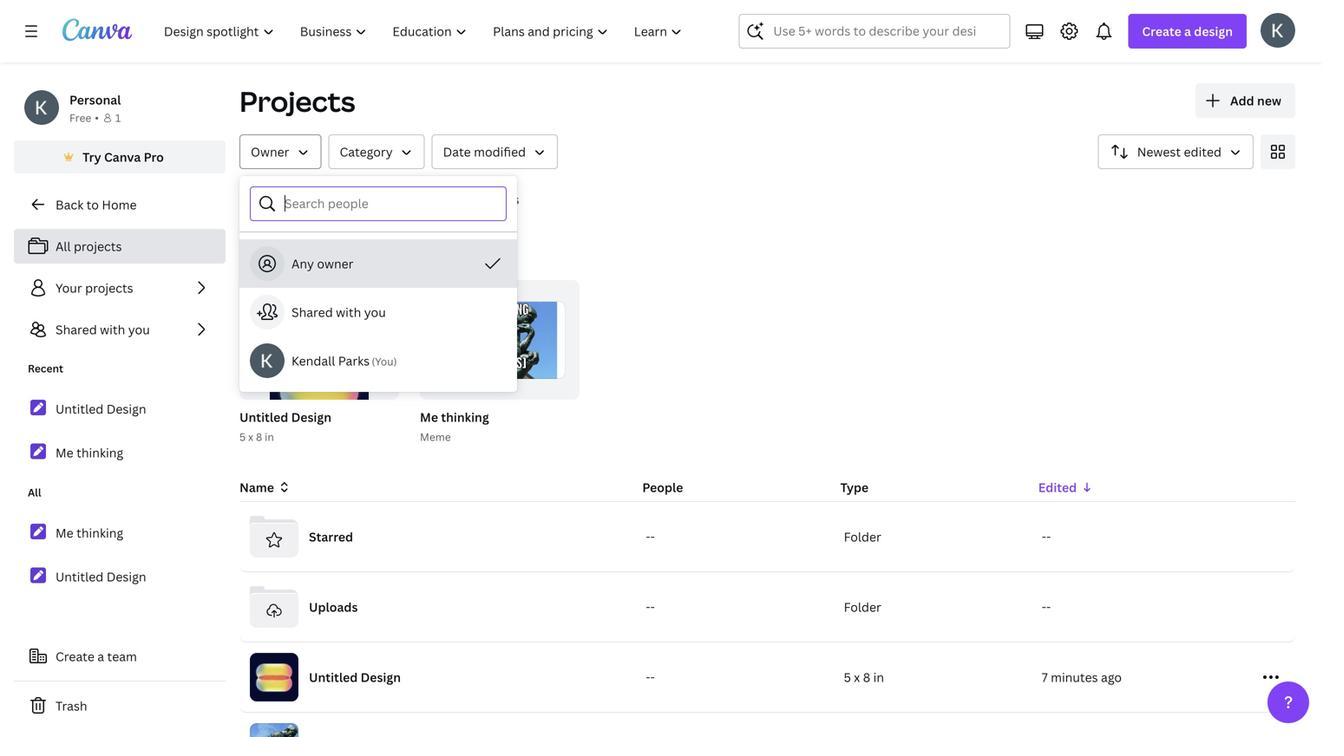Task type: describe. For each thing, give the bounding box(es) containing it.
1 me thinking link from the top
[[14, 434, 226, 471]]

untitled design button
[[239, 407, 331, 429]]

in inside untitled design 5 x 8 in
[[265, 430, 274, 444]]

owner
[[317, 256, 354, 272]]

add new
[[1230, 92, 1282, 109]]

edited
[[1184, 144, 1222, 160]]

shared with you option
[[239, 288, 517, 337]]

Category button
[[328, 134, 425, 169]]

category
[[340, 144, 393, 160]]

any owner button
[[239, 239, 517, 288]]

7
[[1042, 669, 1048, 686]]

home
[[102, 197, 137, 213]]

modified
[[474, 144, 526, 160]]

0 vertical spatial untitled design
[[56, 401, 146, 417]]

to
[[86, 197, 99, 213]]

untitled inside untitled design 5 x 8 in
[[239, 409, 288, 426]]

1 vertical spatial in
[[873, 669, 884, 686]]

your
[[56, 280, 82, 296]]

all projects link
[[14, 229, 226, 264]]

shared with you for shared with you link
[[56, 321, 150, 338]]

kendall parks option
[[239, 337, 517, 385]]

date
[[443, 144, 471, 160]]

owner
[[251, 144, 289, 160]]

ago
[[1101, 669, 1122, 686]]

all for all projects
[[56, 238, 71, 255]]

new
[[1257, 92, 1282, 109]]

all for all button
[[246, 191, 262, 208]]

newest edited
[[1137, 144, 1222, 160]]

2 me thinking link from the top
[[14, 515, 226, 551]]

)
[[394, 354, 397, 369]]

shared with you button
[[239, 288, 517, 337]]

list box containing any owner
[[239, 239, 517, 385]]

kendall
[[292, 353, 335, 369]]

1
[[115, 111, 121, 125]]

me for 1st me thinking link from the bottom
[[56, 525, 73, 541]]

create a team button
[[14, 639, 226, 674]]

1 vertical spatial untitled design
[[56, 569, 146, 585]]

1 horizontal spatial recent
[[239, 238, 312, 266]]

edited button
[[1038, 478, 1222, 497]]

(
[[372, 354, 375, 369]]

name
[[239, 479, 274, 496]]

images
[[477, 191, 519, 208]]

7 minutes ago
[[1042, 669, 1122, 686]]

free •
[[69, 111, 99, 125]]

kendall parks ( you )
[[292, 353, 397, 369]]

you
[[375, 354, 394, 369]]

untitled design 5 x 8 in
[[239, 409, 331, 444]]

canva
[[104, 149, 141, 165]]

starred
[[309, 529, 353, 545]]

Search search field
[[773, 15, 976, 48]]

type
[[840, 479, 869, 496]]

•
[[95, 111, 99, 125]]

a for team
[[97, 649, 104, 665]]

list containing all projects
[[14, 229, 226, 347]]

add new button
[[1196, 83, 1295, 118]]

with for shared with you button
[[336, 304, 361, 321]]

create a design
[[1142, 23, 1233, 39]]

0 horizontal spatial all
[[28, 485, 41, 500]]

trash link
[[14, 689, 226, 724]]

all button
[[239, 183, 269, 216]]

5 inside untitled design 5 x 8 in
[[239, 430, 246, 444]]

minutes
[[1051, 669, 1098, 686]]

try
[[82, 149, 101, 165]]

Sort by button
[[1098, 134, 1254, 169]]

projects for your projects
[[85, 280, 133, 296]]

5 x 8 in
[[844, 669, 884, 686]]

x inside untitled design 5 x 8 in
[[248, 430, 253, 444]]

folder for uploads
[[844, 599, 881, 616]]

your projects link
[[14, 271, 226, 305]]

create a team
[[56, 649, 137, 665]]

meme
[[420, 430, 451, 444]]

images button
[[471, 183, 526, 216]]

design
[[1194, 23, 1233, 39]]



Task type: vqa. For each thing, say whether or not it's contained in the screenshot.
Livestream
no



Task type: locate. For each thing, give the bounding box(es) containing it.
0 vertical spatial shared with you
[[292, 304, 386, 321]]

shared with you for shared with you button
[[292, 304, 386, 321]]

2 untitled design link from the top
[[14, 558, 226, 595]]

1 untitled design link from the top
[[14, 390, 226, 427]]

folder up 5 x 8 in
[[844, 599, 881, 616]]

0 horizontal spatial x
[[248, 430, 253, 444]]

thinking for 2nd me thinking link from the bottom
[[76, 444, 123, 461]]

add
[[1230, 92, 1254, 109]]

recent
[[239, 238, 312, 266], [28, 361, 63, 376]]

-
[[646, 529, 650, 545], [650, 529, 655, 545], [1042, 529, 1046, 545], [1046, 529, 1051, 545], [646, 599, 650, 616], [650, 599, 655, 616], [1042, 599, 1046, 616], [1046, 599, 1051, 616], [646, 669, 650, 686], [650, 669, 655, 686]]

1 vertical spatial me
[[56, 444, 73, 461]]

1 vertical spatial projects
[[85, 280, 133, 296]]

1 vertical spatial me thinking link
[[14, 515, 226, 551]]

list containing me thinking
[[14, 515, 226, 595]]

shared with you down owner
[[292, 304, 386, 321]]

untitled design down the uploads
[[309, 669, 401, 686]]

0 vertical spatial me thinking link
[[14, 434, 226, 471]]

newest
[[1137, 144, 1181, 160]]

2 vertical spatial untitled design
[[309, 669, 401, 686]]

2 me thinking from the top
[[56, 525, 123, 541]]

edited
[[1038, 479, 1077, 496]]

back to home
[[56, 197, 137, 213]]

0 vertical spatial a
[[1184, 23, 1191, 39]]

1 horizontal spatial 8
[[863, 669, 870, 686]]

any owner
[[292, 256, 354, 272]]

1 vertical spatial all
[[56, 238, 71, 255]]

top level navigation element
[[153, 14, 697, 49]]

untitled
[[56, 401, 104, 417], [239, 409, 288, 426], [56, 569, 104, 585], [309, 669, 358, 686]]

you down your projects link
[[128, 321, 150, 338]]

try canva pro
[[82, 149, 164, 165]]

0 vertical spatial list
[[14, 229, 226, 347]]

thinking for 1st me thinking link from the bottom
[[76, 525, 123, 541]]

0 vertical spatial you
[[364, 304, 386, 321]]

1 vertical spatial shared with you
[[56, 321, 150, 338]]

create for create a team
[[56, 649, 94, 665]]

you
[[364, 304, 386, 321], [128, 321, 150, 338]]

me thinking button
[[420, 407, 489, 429]]

back
[[56, 197, 83, 213]]

Date modified button
[[432, 134, 558, 169]]

1 horizontal spatial a
[[1184, 23, 1191, 39]]

0 vertical spatial me thinking
[[56, 444, 123, 461]]

create left team
[[56, 649, 94, 665]]

create left design
[[1142, 23, 1181, 39]]

me for 2nd me thinking link from the bottom
[[56, 444, 73, 461]]

5
[[239, 430, 246, 444], [844, 669, 851, 686]]

1 vertical spatial 5
[[844, 669, 851, 686]]

0 horizontal spatial shared
[[56, 321, 97, 338]]

0 vertical spatial me
[[420, 409, 438, 426]]

1 me thinking from the top
[[56, 444, 123, 461]]

1 vertical spatial list
[[14, 390, 226, 471]]

shared inside button
[[292, 304, 333, 321]]

8
[[256, 430, 262, 444], [863, 669, 870, 686]]

0 vertical spatial x
[[248, 430, 253, 444]]

back to home link
[[14, 187, 226, 222]]

trash
[[56, 698, 87, 714]]

1 vertical spatial thinking
[[76, 444, 123, 461]]

untitled design link down shared with you link
[[14, 390, 226, 427]]

0 vertical spatial untitled design link
[[14, 390, 226, 427]]

None search field
[[739, 14, 1010, 49]]

date modified
[[443, 144, 526, 160]]

1 vertical spatial folder
[[844, 599, 881, 616]]

folder for starred
[[844, 529, 881, 545]]

0 horizontal spatial recent
[[28, 361, 63, 376]]

shared up kendall
[[292, 304, 333, 321]]

1 vertical spatial you
[[128, 321, 150, 338]]

design
[[106, 401, 146, 417], [291, 409, 331, 426], [106, 569, 146, 585], [361, 669, 401, 686]]

0 horizontal spatial you
[[128, 321, 150, 338]]

0 vertical spatial folder
[[844, 529, 881, 545]]

1 horizontal spatial 5
[[844, 669, 851, 686]]

list containing untitled design
[[14, 390, 226, 471]]

1 horizontal spatial create
[[1142, 23, 1181, 39]]

1 vertical spatial with
[[100, 321, 125, 338]]

1 horizontal spatial shared
[[292, 304, 333, 321]]

0 horizontal spatial a
[[97, 649, 104, 665]]

0 vertical spatial create
[[1142, 23, 1181, 39]]

a left design
[[1184, 23, 1191, 39]]

1 horizontal spatial x
[[854, 669, 860, 686]]

2 vertical spatial thinking
[[76, 525, 123, 541]]

1 vertical spatial shared
[[56, 321, 97, 338]]

you inside button
[[364, 304, 386, 321]]

recent down shared with you link
[[28, 361, 63, 376]]

a inside create a team button
[[97, 649, 104, 665]]

1 horizontal spatial with
[[336, 304, 361, 321]]

0 vertical spatial 8
[[256, 430, 262, 444]]

thinking
[[441, 409, 489, 426], [76, 444, 123, 461], [76, 525, 123, 541]]

projects right the your
[[85, 280, 133, 296]]

with up kendall parks ( you )
[[336, 304, 361, 321]]

pro
[[144, 149, 164, 165]]

shared down the your
[[56, 321, 97, 338]]

shared
[[292, 304, 333, 321], [56, 321, 97, 338]]

a inside create a design dropdown button
[[1184, 23, 1191, 39]]

in
[[265, 430, 274, 444], [873, 669, 884, 686]]

parks
[[338, 353, 370, 369]]

me thinking meme
[[420, 409, 489, 444]]

untitled design link
[[14, 390, 226, 427], [14, 558, 226, 595]]

2 vertical spatial list
[[14, 515, 226, 595]]

team
[[107, 649, 137, 665]]

1 horizontal spatial all
[[56, 238, 71, 255]]

create
[[1142, 23, 1181, 39], [56, 649, 94, 665]]

0 vertical spatial projects
[[74, 238, 122, 255]]

1 vertical spatial create
[[56, 649, 94, 665]]

2 vertical spatial all
[[28, 485, 41, 500]]

list box
[[239, 239, 517, 385]]

any owner option
[[239, 239, 517, 288]]

folder down the type
[[844, 529, 881, 545]]

untitled design
[[56, 401, 146, 417], [56, 569, 146, 585], [309, 669, 401, 686]]

folders button
[[297, 183, 355, 216]]

folder
[[844, 529, 881, 545], [844, 599, 881, 616]]

0 vertical spatial in
[[265, 430, 274, 444]]

Owner button
[[239, 134, 321, 169]]

2 folder from the top
[[844, 599, 881, 616]]

design inside untitled design 5 x 8 in
[[291, 409, 331, 426]]

untitled design up create a team
[[56, 569, 146, 585]]

1 vertical spatial 8
[[863, 669, 870, 686]]

a left team
[[97, 649, 104, 665]]

kendall parks image
[[1261, 13, 1295, 48]]

0 horizontal spatial 5
[[239, 430, 246, 444]]

me
[[420, 409, 438, 426], [56, 444, 73, 461], [56, 525, 73, 541]]

1 horizontal spatial in
[[873, 669, 884, 686]]

1 horizontal spatial shared with you
[[292, 304, 386, 321]]

create inside dropdown button
[[1142, 23, 1181, 39]]

0 horizontal spatial create
[[56, 649, 94, 665]]

1 vertical spatial me thinking
[[56, 525, 123, 541]]

projects for all projects
[[74, 238, 122, 255]]

1 vertical spatial untitled design link
[[14, 558, 226, 595]]

me thinking
[[56, 444, 123, 461], [56, 525, 123, 541]]

shared for shared with you link
[[56, 321, 97, 338]]

untitled design link up create a team button at the left bottom of page
[[14, 558, 226, 595]]

0 horizontal spatial with
[[100, 321, 125, 338]]

0 vertical spatial shared
[[292, 304, 333, 321]]

uploads
[[309, 599, 358, 616]]

folders
[[304, 191, 348, 208]]

me thinking link
[[14, 434, 226, 471], [14, 515, 226, 551]]

1 vertical spatial x
[[854, 669, 860, 686]]

you for shared with you button
[[364, 304, 386, 321]]

projects
[[74, 238, 122, 255], [85, 280, 133, 296]]

Search people search field
[[285, 187, 495, 220]]

3 list from the top
[[14, 515, 226, 595]]

a
[[1184, 23, 1191, 39], [97, 649, 104, 665]]

your projects
[[56, 280, 133, 296]]

try canva pro button
[[14, 141, 226, 174]]

free
[[69, 111, 91, 125]]

1 list from the top
[[14, 229, 226, 347]]

create for create a design
[[1142, 23, 1181, 39]]

shared with you
[[292, 304, 386, 321], [56, 321, 150, 338]]

shared with you down the your projects
[[56, 321, 150, 338]]

0 vertical spatial with
[[336, 304, 361, 321]]

all
[[246, 191, 262, 208], [56, 238, 71, 255], [28, 485, 41, 500]]

you down any owner button
[[364, 304, 386, 321]]

all projects
[[56, 238, 122, 255]]

shared with you link
[[14, 312, 226, 347]]

untitled design down shared with you link
[[56, 401, 146, 417]]

8 inside untitled design 5 x 8 in
[[256, 430, 262, 444]]

2 vertical spatial me
[[56, 525, 73, 541]]

0 vertical spatial 5
[[239, 430, 246, 444]]

2 horizontal spatial all
[[246, 191, 262, 208]]

personal
[[69, 92, 121, 108]]

thinking inside me thinking meme
[[441, 409, 489, 426]]

1 folder from the top
[[844, 529, 881, 545]]

create a design button
[[1128, 14, 1247, 49]]

--
[[646, 529, 655, 545], [1042, 529, 1051, 545], [646, 599, 655, 616], [1042, 599, 1051, 616], [646, 669, 655, 686]]

1 vertical spatial recent
[[28, 361, 63, 376]]

with
[[336, 304, 361, 321], [100, 321, 125, 338]]

shared with you inside button
[[292, 304, 386, 321]]

create inside button
[[56, 649, 94, 665]]

0 vertical spatial all
[[246, 191, 262, 208]]

0 vertical spatial recent
[[239, 238, 312, 266]]

with inside button
[[336, 304, 361, 321]]

with for shared with you link
[[100, 321, 125, 338]]

0 horizontal spatial in
[[265, 430, 274, 444]]

0 horizontal spatial 8
[[256, 430, 262, 444]]

shared for shared with you button
[[292, 304, 333, 321]]

projects down back to home
[[74, 238, 122, 255]]

1 horizontal spatial you
[[364, 304, 386, 321]]

people
[[642, 479, 683, 496]]

name button
[[239, 478, 291, 497]]

recent down all button
[[239, 238, 312, 266]]

list
[[14, 229, 226, 347], [14, 390, 226, 471], [14, 515, 226, 595]]

0 horizontal spatial shared with you
[[56, 321, 150, 338]]

0 vertical spatial thinking
[[441, 409, 489, 426]]

a for design
[[1184, 23, 1191, 39]]

me inside me thinking meme
[[420, 409, 438, 426]]

any
[[292, 256, 314, 272]]

you for shared with you link
[[128, 321, 150, 338]]

x
[[248, 430, 253, 444], [854, 669, 860, 686]]

with down your projects link
[[100, 321, 125, 338]]

1 vertical spatial a
[[97, 649, 104, 665]]

projects
[[239, 82, 355, 120]]

all inside button
[[246, 191, 262, 208]]

2 list from the top
[[14, 390, 226, 471]]



